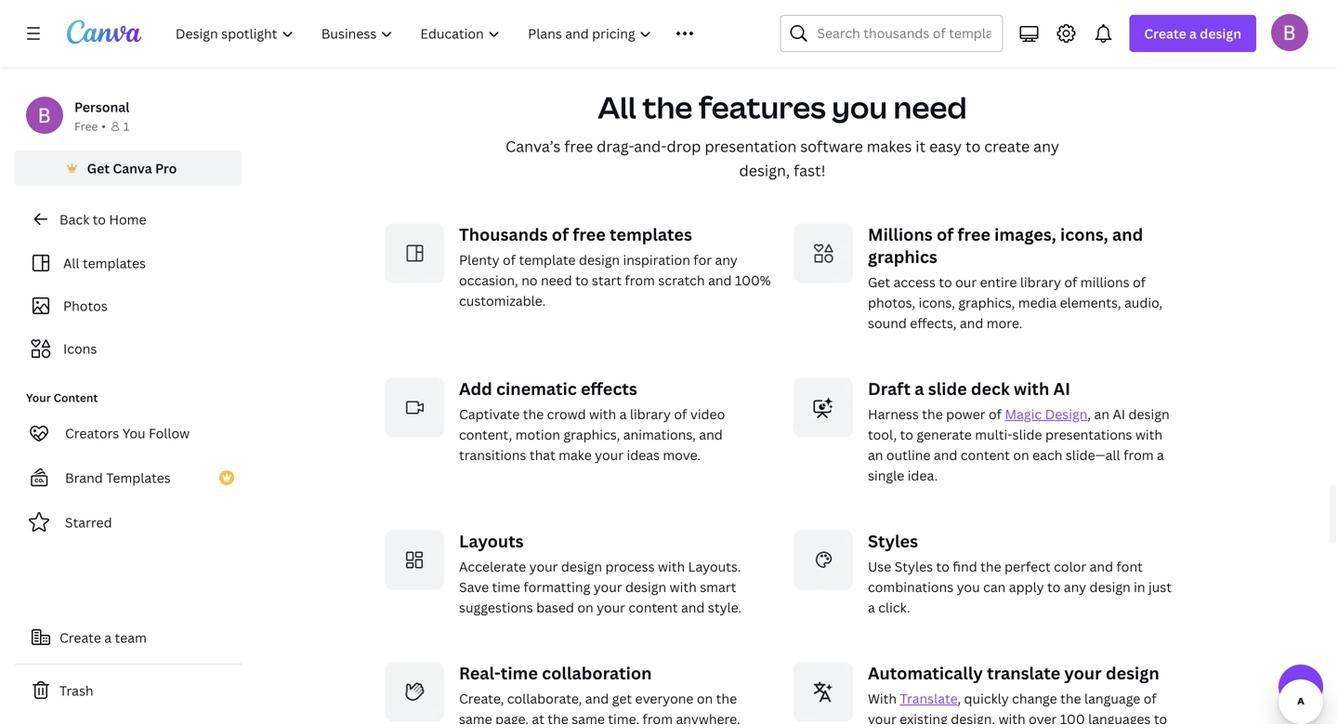 Task type: vqa. For each thing, say whether or not it's contained in the screenshot.
backgrounds
no



Task type: locate. For each thing, give the bounding box(es) containing it.
design, inside all the features you need canva's free drag-and-drop presentation software makes it easy to create any design, fast!
[[739, 160, 790, 180]]

same left "time,"
[[572, 710, 605, 724]]

0 vertical spatial create
[[1145, 25, 1187, 42]]

0 vertical spatial from
[[625, 271, 655, 289]]

makes
[[867, 136, 912, 156]]

1 horizontal spatial templates
[[610, 223, 692, 246]]

team
[[115, 629, 147, 646]]

icons, up effects,
[[919, 294, 956, 311]]

smart
[[700, 578, 737, 596]]

0 vertical spatial ai
[[1054, 377, 1071, 400]]

with down change
[[999, 710, 1026, 724]]

free inside all the features you need canva's free drag-and-drop presentation software makes it easy to create any design, fast!
[[564, 136, 593, 156]]

trash link
[[15, 672, 242, 709]]

brand
[[65, 469, 103, 487]]

1 horizontal spatial library
[[1020, 273, 1061, 291]]

need down 'template'
[[541, 271, 572, 289]]

content down multi-
[[961, 446, 1010, 464]]

get left canva
[[87, 159, 110, 177]]

0 horizontal spatial library
[[630, 405, 671, 423]]

free left drag-
[[564, 136, 593, 156]]

all down 'back'
[[63, 254, 79, 272]]

design, inside , quickly change the language of your existing design, with over 100 languages t
[[951, 710, 996, 724]]

the up "100"
[[1061, 690, 1082, 707]]

and left font
[[1090, 558, 1114, 575]]

your inside , quickly change the language of your existing design, with over 100 languages t
[[868, 710, 897, 724]]

time inside "real-time collaboration create, collaborate, and get everyone on the same page, at the same time, from anywhere."
[[501, 662, 538, 685]]

the inside styles use styles to find the perfect color and font combinations you can apply to any design in just a click.
[[981, 558, 1002, 575]]

the up drop
[[643, 87, 693, 127]]

create inside button
[[59, 629, 101, 646]]

, inside , quickly change the language of your existing design, with over 100 languages t
[[958, 690, 961, 707]]

graphics, inside add cinematic effects captivate the crowd with a library of video content, motion graphics, animations, and transitions that make your ideas move.
[[564, 426, 620, 443]]

1 horizontal spatial graphics,
[[959, 294, 1015, 311]]

design, down 'presentation'
[[739, 160, 790, 180]]

0 horizontal spatial ai
[[1054, 377, 1071, 400]]

, left the quickly
[[958, 690, 961, 707]]

to up outline
[[900, 426, 914, 443]]

0 vertical spatial all
[[598, 87, 637, 127]]

of up multi-
[[989, 405, 1002, 423]]

and left get
[[585, 690, 609, 707]]

elements,
[[1060, 294, 1122, 311]]

0 horizontal spatial design,
[[739, 160, 790, 180]]

top level navigation element
[[164, 15, 736, 52], [164, 15, 736, 52]]

all up drag-
[[598, 87, 637, 127]]

home
[[109, 211, 146, 228]]

and down generate
[[934, 446, 958, 464]]

0 vertical spatial you
[[832, 87, 888, 127]]

to
[[966, 136, 981, 156], [93, 211, 106, 228], [576, 271, 589, 289], [939, 273, 952, 291], [900, 426, 914, 443], [937, 558, 950, 575], [1048, 578, 1061, 596]]

0 horizontal spatial graphics,
[[564, 426, 620, 443]]

any down color
[[1064, 578, 1087, 596]]

layouts.
[[688, 558, 741, 575]]

and down for
[[708, 271, 732, 289]]

templates up inspiration
[[610, 223, 692, 246]]

need up it
[[894, 87, 967, 127]]

slide up the "power" on the right bottom
[[928, 377, 967, 400]]

create a design button
[[1130, 15, 1257, 52]]

1 vertical spatial you
[[957, 578, 980, 596]]

design up presentations on the right of the page
[[1129, 405, 1170, 423]]

content down process
[[629, 599, 678, 616]]

icons
[[63, 340, 97, 357]]

over
[[1029, 710, 1057, 724]]

0 vertical spatial graphics,
[[959, 294, 1015, 311]]

design
[[1200, 25, 1242, 42], [579, 251, 620, 269], [1129, 405, 1170, 423], [561, 558, 602, 575], [626, 578, 667, 596], [1090, 578, 1131, 596], [1106, 662, 1160, 685]]

1 horizontal spatial same
[[572, 710, 605, 724]]

graphics, inside millions of free images, icons, and graphics get access to our entire library of millions of photos, icons, graphics, media elements, audio, sound effects, and more.
[[959, 294, 1015, 311]]

time up collaborate, at the left bottom
[[501, 662, 538, 685]]

0 horizontal spatial templates
[[83, 254, 146, 272]]

need
[[894, 87, 967, 127], [541, 271, 572, 289]]

get
[[612, 690, 632, 707]]

of left video
[[674, 405, 687, 423]]

move.
[[663, 446, 701, 464]]

0 vertical spatial any
[[1034, 136, 1060, 156]]

and left style.
[[681, 599, 705, 616]]

1 horizontal spatial any
[[1034, 136, 1060, 156]]

0 horizontal spatial same
[[459, 710, 492, 724]]

from inside "real-time collaboration create, collaborate, and get everyone on the same page, at the same time, from anywhere."
[[643, 710, 673, 724]]

creators
[[65, 424, 119, 442]]

an up presentations on the right of the page
[[1095, 405, 1110, 423]]

1 horizontal spatial get
[[868, 273, 891, 291]]

2 vertical spatial on
[[697, 690, 713, 707]]

0 horizontal spatial need
[[541, 271, 572, 289]]

1 vertical spatial time
[[501, 662, 538, 685]]

0 horizontal spatial all
[[63, 254, 79, 272]]

an down tool,
[[868, 446, 884, 464]]

0 vertical spatial time
[[492, 578, 520, 596]]

0 vertical spatial content
[[961, 446, 1010, 464]]

time
[[492, 578, 520, 596], [501, 662, 538, 685]]

1 horizontal spatial slide
[[1013, 426, 1043, 443]]

with right presentations on the right of the page
[[1136, 426, 1163, 443]]

library
[[1020, 273, 1061, 291], [630, 405, 671, 423]]

on up anywhere.
[[697, 690, 713, 707]]

1 horizontal spatial on
[[697, 690, 713, 707]]

the inside add cinematic effects captivate the crowd with a library of video content, motion graphics, animations, and transitions that make your ideas move.
[[523, 405, 544, 423]]

0 horizontal spatial content
[[629, 599, 678, 616]]

1 vertical spatial templates
[[83, 254, 146, 272]]

just
[[1149, 578, 1172, 596]]

1 horizontal spatial create
[[1145, 25, 1187, 42]]

0 vertical spatial design,
[[739, 160, 790, 180]]

free for thousands
[[573, 223, 606, 246]]

millions of free images, icons, and graphics get access to our entire library of millions of photos, icons, graphics, media elements, audio, sound effects, and more.
[[868, 223, 1163, 332]]

1 vertical spatial styles
[[895, 558, 933, 575]]

layouts
[[459, 530, 524, 553]]

slide down magic
[[1013, 426, 1043, 443]]

content inside , an ai design tool, to generate multi-slide presentations with an outline and content on each slide—all from a single idea.
[[961, 446, 1010, 464]]

design inside dropdown button
[[1200, 25, 1242, 42]]

create for create a team
[[59, 629, 101, 646]]

0 horizontal spatial ,
[[958, 690, 961, 707]]

library up animations,
[[630, 405, 671, 423]]

design, down the quickly
[[951, 710, 996, 724]]

1 vertical spatial need
[[541, 271, 572, 289]]

2 vertical spatial from
[[643, 710, 673, 724]]

the up can
[[981, 558, 1002, 575]]

follow
[[149, 424, 190, 442]]

in
[[1134, 578, 1146, 596]]

a
[[1190, 25, 1197, 42], [915, 377, 924, 400], [620, 405, 627, 423], [1157, 446, 1165, 464], [868, 599, 875, 616], [104, 629, 112, 646]]

2 horizontal spatial on
[[1013, 446, 1030, 464]]

0 horizontal spatial you
[[832, 87, 888, 127]]

from down the everyone on the bottom of the page
[[643, 710, 673, 724]]

1 vertical spatial ai
[[1113, 405, 1126, 423]]

0 horizontal spatial create
[[59, 629, 101, 646]]

1 horizontal spatial ai
[[1113, 405, 1126, 423]]

1 vertical spatial slide
[[1013, 426, 1043, 443]]

design
[[1045, 405, 1088, 423]]

0 vertical spatial icons,
[[1061, 223, 1109, 246]]

on left each
[[1013, 446, 1030, 464]]

graphics, down entire
[[959, 294, 1015, 311]]

1 vertical spatial from
[[1124, 446, 1154, 464]]

icons, up millions
[[1061, 223, 1109, 246]]

with
[[1014, 377, 1050, 400], [589, 405, 616, 423], [1136, 426, 1163, 443], [658, 558, 685, 575], [670, 578, 697, 596], [999, 710, 1026, 724]]

any right for
[[715, 251, 738, 269]]

time inside "layouts accelerate your design process with layouts. save time formatting your design with smart suggestions based on your content and style."
[[492, 578, 520, 596]]

millions
[[1081, 273, 1130, 291]]

from inside the thousands of free templates plenty of template design inspiration for any occasion, no need to start from scratch and 100% customizable.
[[625, 271, 655, 289]]

graphics,
[[959, 294, 1015, 311], [564, 426, 620, 443]]

0 vertical spatial library
[[1020, 273, 1061, 291]]

ai up presentations on the right of the page
[[1113, 405, 1126, 423]]

brand templates
[[65, 469, 171, 487]]

you inside all the features you need canva's free drag-and-drop presentation software makes it easy to create any design, fast!
[[832, 87, 888, 127]]

0 horizontal spatial any
[[715, 251, 738, 269]]

graphics
[[868, 245, 938, 268]]

suggestions
[[459, 599, 533, 616]]

2 vertical spatial any
[[1064, 578, 1087, 596]]

to inside all the features you need canva's free drag-and-drop presentation software makes it easy to create any design, fast!
[[966, 136, 981, 156]]

design down font
[[1090, 578, 1131, 596]]

0 vertical spatial need
[[894, 87, 967, 127]]

1 vertical spatial ,
[[958, 690, 961, 707]]

get up photos,
[[868, 273, 891, 291]]

any right the create
[[1034, 136, 1060, 156]]

1 horizontal spatial need
[[894, 87, 967, 127]]

and inside , an ai design tool, to generate multi-slide presentations with an outline and content on each slide—all from a single idea.
[[934, 446, 958, 464]]

templates up 'photos' link
[[83, 254, 146, 272]]

captivate
[[459, 405, 520, 423]]

1 vertical spatial content
[[629, 599, 678, 616]]

1 horizontal spatial an
[[1095, 405, 1110, 423]]

any inside the thousands of free templates plenty of template design inspiration for any occasion, no need to start from scratch and 100% customizable.
[[715, 251, 738, 269]]

trash
[[59, 682, 94, 699]]

all for the
[[598, 87, 637, 127]]

combinations
[[868, 578, 954, 596]]

free for millions
[[958, 223, 991, 246]]

1 horizontal spatial you
[[957, 578, 980, 596]]

0 horizontal spatial an
[[868, 446, 884, 464]]

you
[[122, 424, 146, 442]]

magic design link
[[1005, 405, 1088, 423]]

brand templates link
[[15, 459, 242, 496]]

from right slide—all
[[1124, 446, 1154, 464]]

to inside the thousands of free templates plenty of template design inspiration for any occasion, no need to start from scratch and 100% customizable.
[[576, 271, 589, 289]]

pro
[[155, 159, 177, 177]]

and inside the thousands of free templates plenty of template design inspiration for any occasion, no need to start from scratch and 100% customizable.
[[708, 271, 732, 289]]

our
[[956, 273, 977, 291]]

you down find
[[957, 578, 980, 596]]

1 horizontal spatial all
[[598, 87, 637, 127]]

1 vertical spatial graphics,
[[564, 426, 620, 443]]

canva's
[[506, 136, 561, 156]]

on inside "layouts accelerate your design process with layouts. save time formatting your design with smart suggestions based on your content and style."
[[578, 599, 594, 616]]

the inside all the features you need canva's free drag-and-drop presentation software makes it easy to create any design, fast!
[[643, 87, 693, 127]]

back to home link
[[15, 201, 242, 238]]

you up software
[[832, 87, 888, 127]]

the up motion on the bottom of the page
[[523, 405, 544, 423]]

1 vertical spatial icons,
[[919, 294, 956, 311]]

0 vertical spatial on
[[1013, 446, 1030, 464]]

on right based
[[578, 599, 594, 616]]

design up start
[[579, 251, 620, 269]]

None search field
[[780, 15, 1003, 52]]

0 vertical spatial ,
[[1088, 405, 1091, 423]]

easy
[[930, 136, 962, 156]]

1 vertical spatial any
[[715, 251, 738, 269]]

library inside millions of free images, icons, and graphics get access to our entire library of millions of photos, icons, graphics, media elements, audio, sound effects, and more.
[[1020, 273, 1061, 291]]

1 vertical spatial create
[[59, 629, 101, 646]]

create inside create a design dropdown button
[[1145, 25, 1187, 42]]

layouts image
[[385, 530, 444, 590]]

0 horizontal spatial icons,
[[919, 294, 956, 311]]

templates inside the thousands of free templates plenty of template design inspiration for any occasion, no need to start from scratch and 100% customizable.
[[610, 223, 692, 246]]

, for automatically translate your design
[[958, 690, 961, 707]]

and down video
[[699, 426, 723, 443]]

design left bob builder icon
[[1200, 25, 1242, 42]]

customizable.
[[459, 292, 546, 310]]

design inside the thousands of free templates plenty of template design inspiration for any occasion, no need to start from scratch and 100% customizable.
[[579, 251, 620, 269]]

1 vertical spatial design,
[[951, 710, 996, 724]]

, up presentations on the right of the page
[[1088, 405, 1091, 423]]

power
[[946, 405, 986, 423]]

ai
[[1054, 377, 1071, 400], [1113, 405, 1126, 423]]

ai up design
[[1054, 377, 1071, 400]]

and left more. at the top of the page
[[960, 314, 984, 332]]

same down create,
[[459, 710, 492, 724]]

1 horizontal spatial content
[[961, 446, 1010, 464]]

0 horizontal spatial on
[[578, 599, 594, 616]]

styles up combinations
[[895, 558, 933, 575]]

1 horizontal spatial design,
[[951, 710, 996, 724]]

to down color
[[1048, 578, 1061, 596]]

styles
[[868, 530, 918, 553], [895, 558, 933, 575]]

1 horizontal spatial icons,
[[1061, 223, 1109, 246]]

presentation
[[705, 136, 797, 156]]

from down inspiration
[[625, 271, 655, 289]]

get canva pro button
[[15, 151, 242, 186]]

to left our
[[939, 273, 952, 291]]

from for free
[[625, 271, 655, 289]]

all inside all the features you need canva's free drag-and-drop presentation software makes it easy to create any design, fast!
[[598, 87, 637, 127]]

1 vertical spatial all
[[63, 254, 79, 272]]

1 vertical spatial on
[[578, 599, 594, 616]]

a inside styles use styles to find the perfect color and font combinations you can apply to any design in just a click.
[[868, 599, 875, 616]]

with down effects
[[589, 405, 616, 423]]

apply
[[1009, 578, 1044, 596]]

all for templates
[[63, 254, 79, 272]]

styles up use
[[868, 530, 918, 553]]

content inside "layouts accelerate your design process with layouts. save time formatting your design with smart suggestions based on your content and style."
[[629, 599, 678, 616]]

your
[[26, 390, 51, 405]]

deck
[[971, 377, 1010, 400]]

free
[[564, 136, 593, 156], [573, 223, 606, 246], [958, 223, 991, 246]]

free up our
[[958, 223, 991, 246]]

with left smart
[[670, 578, 697, 596]]

starred
[[65, 514, 112, 531]]

0 vertical spatial get
[[87, 159, 110, 177]]

translate
[[900, 690, 958, 707]]

the right at
[[548, 710, 569, 724]]

graphics, up make
[[564, 426, 620, 443]]

free inside the thousands of free templates plenty of template design inspiration for any occasion, no need to start from scratch and 100% customizable.
[[573, 223, 606, 246]]

any inside styles use styles to find the perfect color and font combinations you can apply to any design in just a click.
[[1064, 578, 1087, 596]]

of inside add cinematic effects captivate the crowd with a library of video content, motion graphics, animations, and transitions that make your ideas move.
[[674, 405, 687, 423]]

get inside button
[[87, 159, 110, 177]]

0 horizontal spatial get
[[87, 159, 110, 177]]

, inside , an ai design tool, to generate multi-slide presentations with an outline and content on each slide—all from a single idea.
[[1088, 405, 1091, 423]]

existing
[[900, 710, 948, 724]]

more.
[[987, 314, 1023, 332]]

at
[[532, 710, 545, 724]]

templates
[[610, 223, 692, 246], [83, 254, 146, 272]]

with inside , quickly change the language of your existing design, with over 100 languages t
[[999, 710, 1026, 724]]

content
[[961, 446, 1010, 464], [629, 599, 678, 616]]

0 vertical spatial templates
[[610, 223, 692, 246]]

and inside styles use styles to find the perfect color and font combinations you can apply to any design in just a click.
[[1090, 558, 1114, 575]]

need inside all the features you need canva's free drag-and-drop presentation software makes it easy to create any design, fast!
[[894, 87, 967, 127]]

a inside add cinematic effects captivate the crowd with a library of video content, motion graphics, animations, and transitions that make your ideas move.
[[620, 405, 627, 423]]

to left start
[[576, 271, 589, 289]]

of
[[552, 223, 569, 246], [937, 223, 954, 246], [503, 251, 516, 269], [1065, 273, 1078, 291], [1133, 273, 1146, 291], [674, 405, 687, 423], [989, 405, 1002, 423], [1144, 690, 1157, 707]]

click.
[[879, 599, 911, 616]]

automatically translate your design
[[868, 662, 1160, 685]]

free up 'template'
[[573, 223, 606, 246]]

2 horizontal spatial any
[[1064, 578, 1087, 596]]

the inside , quickly change the language of your existing design, with over 100 languages t
[[1061, 690, 1082, 707]]

on
[[1013, 446, 1030, 464], [578, 599, 594, 616], [697, 690, 713, 707]]

plenty
[[459, 251, 500, 269]]

of up languages
[[1144, 690, 1157, 707]]

create a team button
[[15, 619, 242, 656]]

time up suggestions
[[492, 578, 520, 596]]

0 horizontal spatial slide
[[928, 377, 967, 400]]

1 vertical spatial an
[[868, 446, 884, 464]]

you inside styles use styles to find the perfect color and font combinations you can apply to any design in just a click.
[[957, 578, 980, 596]]

to right easy
[[966, 136, 981, 156]]

video
[[690, 405, 725, 423]]

millions
[[868, 223, 933, 246]]

the up generate
[[922, 405, 943, 423]]

1 vertical spatial library
[[630, 405, 671, 423]]

start
[[592, 271, 622, 289]]

tool,
[[868, 426, 897, 443]]

library up the media at the top right
[[1020, 273, 1061, 291]]

free inside millions of free images, icons, and graphics get access to our entire library of millions of photos, icons, graphics, media elements, audio, sound effects, and more.
[[958, 223, 991, 246]]

1 horizontal spatial ,
[[1088, 405, 1091, 423]]

1 vertical spatial get
[[868, 273, 891, 291]]

photos,
[[868, 294, 916, 311]]



Task type: describe. For each thing, give the bounding box(es) containing it.
back to home
[[59, 211, 146, 228]]

page,
[[496, 710, 529, 724]]

get inside millions of free images, icons, and graphics get access to our entire library of millions of photos, icons, graphics, media elements, audio, sound effects, and more.
[[868, 273, 891, 291]]

from inside , an ai design tool, to generate multi-slide presentations with an outline and content on each slide—all from a single idea.
[[1124, 446, 1154, 464]]

all the features you need canva's free drag-and-drop presentation software makes it easy to create any design, fast!
[[506, 87, 1060, 180]]

100%
[[735, 271, 771, 289]]

media
[[1018, 294, 1057, 311]]

make
[[559, 446, 592, 464]]

on inside "real-time collaboration create, collaborate, and get everyone on the same page, at the same time, from anywhere."
[[697, 690, 713, 707]]

thousands of free templates image
[[385, 224, 444, 283]]

and inside add cinematic effects captivate the crowd with a library of video content, motion graphics, animations, and transitions that make your ideas move.
[[699, 426, 723, 443]]

create
[[985, 136, 1030, 156]]

magic
[[1005, 405, 1042, 423]]

effects,
[[910, 314, 957, 332]]

color
[[1054, 558, 1087, 575]]

languages
[[1089, 710, 1151, 724]]

time,
[[608, 710, 640, 724]]

idea.
[[908, 467, 938, 484]]

create a team
[[59, 629, 147, 646]]

add cinematic effects captivate the crowd with a library of video content, motion graphics, animations, and transitions that make your ideas move.
[[459, 377, 725, 464]]

presentations
[[1046, 426, 1133, 443]]

ai inside , an ai design tool, to generate multi-slide presentations with an outline and content on each slide—all from a single idea.
[[1113, 405, 1126, 423]]

harness the power of magic design
[[868, 405, 1088, 423]]

0 vertical spatial an
[[1095, 405, 1110, 423]]

real-time collaboration image
[[385, 662, 444, 722]]

Search search field
[[817, 16, 991, 51]]

photos link
[[26, 288, 231, 323]]

images,
[[995, 223, 1057, 246]]

to left find
[[937, 558, 950, 575]]

scratch
[[658, 271, 705, 289]]

with up magic
[[1014, 377, 1050, 400]]

photos
[[63, 297, 108, 315]]

access
[[894, 273, 936, 291]]

slide—all
[[1066, 446, 1121, 464]]

to right 'back'
[[93, 211, 106, 228]]

all templates
[[63, 254, 146, 272]]

effects
[[581, 377, 637, 400]]

automatically
[[868, 662, 983, 685]]

0 vertical spatial slide
[[928, 377, 967, 400]]

with
[[868, 690, 897, 707]]

draft
[[868, 377, 911, 400]]

single
[[868, 467, 905, 484]]

draft a slide deck with ai image
[[794, 378, 853, 437]]

language
[[1085, 690, 1141, 707]]

need inside the thousands of free templates plenty of template design inspiration for any occasion, no need to start from scratch and 100% customizable.
[[541, 271, 572, 289]]

with translate
[[868, 690, 958, 707]]

design up language on the bottom right
[[1106, 662, 1160, 685]]

with right process
[[658, 558, 685, 575]]

a inside , an ai design tool, to generate multi-slide presentations with an outline and content on each slide—all from a single idea.
[[1157, 446, 1165, 464]]

transitions
[[459, 446, 526, 464]]

drag-
[[597, 136, 634, 156]]

template
[[519, 251, 576, 269]]

2 same from the left
[[572, 710, 605, 724]]

and up millions
[[1113, 223, 1144, 246]]

layouts accelerate your design process with layouts. save time formatting your design with smart suggestions based on your content and style.
[[459, 530, 742, 616]]

perfect
[[1005, 558, 1051, 575]]

create for create a design
[[1145, 25, 1187, 42]]

add cinematic effects image
[[385, 378, 444, 437]]

, an ai design tool, to generate multi-slide presentations with an outline and content on each slide—all from a single idea.
[[868, 405, 1170, 484]]

, for draft a slide deck with ai
[[1088, 405, 1091, 423]]

a inside button
[[104, 629, 112, 646]]

process
[[606, 558, 655, 575]]

of right the "millions"
[[937, 223, 954, 246]]

slide inside , an ai design tool, to generate multi-slide presentations with an outline and content on each slide—all from a single idea.
[[1013, 426, 1043, 443]]

collaborate,
[[507, 690, 582, 707]]

design inside , an ai design tool, to generate multi-slide presentations with an outline and content on each slide—all from a single idea.
[[1129, 405, 1170, 423]]

1 same from the left
[[459, 710, 492, 724]]

audio,
[[1125, 294, 1163, 311]]

inspiration
[[623, 251, 691, 269]]

0 vertical spatial styles
[[868, 530, 918, 553]]

for
[[694, 251, 712, 269]]

to inside millions of free images, icons, and graphics get access to our entire library of millions of photos, icons, graphics, media elements, audio, sound effects, and more.
[[939, 273, 952, 291]]

thousands of free templates plenty of template design inspiration for any occasion, no need to start from scratch and 100% customizable.
[[459, 223, 771, 310]]

the up anywhere.
[[716, 690, 737, 707]]

templates
[[106, 469, 171, 487]]

your inside add cinematic effects captivate the crowd with a library of video content, motion graphics, animations, and transitions that make your ideas move.
[[595, 446, 624, 464]]

translate link
[[900, 690, 958, 707]]

bob builder image
[[1272, 14, 1309, 51]]

anywhere.
[[676, 710, 741, 724]]

any inside all the features you need canva's free drag-and-drop presentation software makes it easy to create any design, fast!
[[1034, 136, 1060, 156]]

of up 'template'
[[552, 223, 569, 246]]

can
[[984, 578, 1006, 596]]

content
[[54, 390, 98, 405]]

formatting
[[524, 578, 591, 596]]

and-
[[634, 136, 667, 156]]

design down process
[[626, 578, 667, 596]]

to inside , an ai design tool, to generate multi-slide presentations with an outline and content on each slide—all from a single idea.
[[900, 426, 914, 443]]

real-time collaboration create, collaborate, and get everyone on the same page, at the same time, from anywhere.
[[459, 662, 741, 724]]

thousands
[[459, 223, 548, 246]]

features
[[699, 87, 826, 127]]

of up elements,
[[1065, 273, 1078, 291]]

occasion,
[[459, 271, 518, 289]]

with inside add cinematic effects captivate the crowd with a library of video content, motion graphics, animations, and transitions that make your ideas move.
[[589, 405, 616, 423]]

translate
[[987, 662, 1061, 685]]

find
[[953, 558, 978, 575]]

free
[[74, 119, 98, 134]]

styles image
[[794, 530, 853, 590]]

all templates link
[[26, 245, 231, 281]]

a inside dropdown button
[[1190, 25, 1197, 42]]

drop
[[667, 136, 701, 156]]

on inside , an ai design tool, to generate multi-slide presentations with an outline and content on each slide—all from a single idea.
[[1013, 446, 1030, 464]]

millions of free images, icons, and graphics image
[[794, 224, 853, 283]]

from for collaboration
[[643, 710, 673, 724]]

outline
[[887, 446, 931, 464]]

with inside , an ai design tool, to generate multi-slide presentations with an outline and content on each slide—all from a single idea.
[[1136, 426, 1163, 443]]

accelerate
[[459, 558, 526, 575]]

back
[[59, 211, 89, 228]]

harness
[[868, 405, 919, 423]]

library inside add cinematic effects captivate the crowd with a library of video content, motion graphics, animations, and transitions that make your ideas move.
[[630, 405, 671, 423]]

your content
[[26, 390, 98, 405]]

sound
[[868, 314, 907, 332]]

create,
[[459, 690, 504, 707]]

and inside "layouts accelerate your design process with layouts. save time formatting your design with smart suggestions based on your content and style."
[[681, 599, 705, 616]]

generate
[[917, 426, 972, 443]]

content,
[[459, 426, 512, 443]]

save
[[459, 578, 489, 596]]

get canva pro
[[87, 159, 177, 177]]

starred link
[[15, 504, 242, 541]]

and inside "real-time collaboration create, collaborate, and get everyone on the same page, at the same time, from anywhere."
[[585, 690, 609, 707]]

design up formatting
[[561, 558, 602, 575]]

of down thousands
[[503, 251, 516, 269]]

that
[[530, 446, 556, 464]]

design inside styles use styles to find the perfect color and font combinations you can apply to any design in just a click.
[[1090, 578, 1131, 596]]

no
[[522, 271, 538, 289]]

automatically translate your design image
[[794, 662, 853, 722]]

of up "audio,"
[[1133, 273, 1146, 291]]

use
[[868, 558, 892, 575]]

creators you follow link
[[15, 415, 242, 452]]

ideas
[[627, 446, 660, 464]]

quickly
[[964, 690, 1009, 707]]

of inside , quickly change the language of your existing design, with over 100 languages t
[[1144, 690, 1157, 707]]

entire
[[980, 273, 1017, 291]]

change
[[1012, 690, 1058, 707]]



